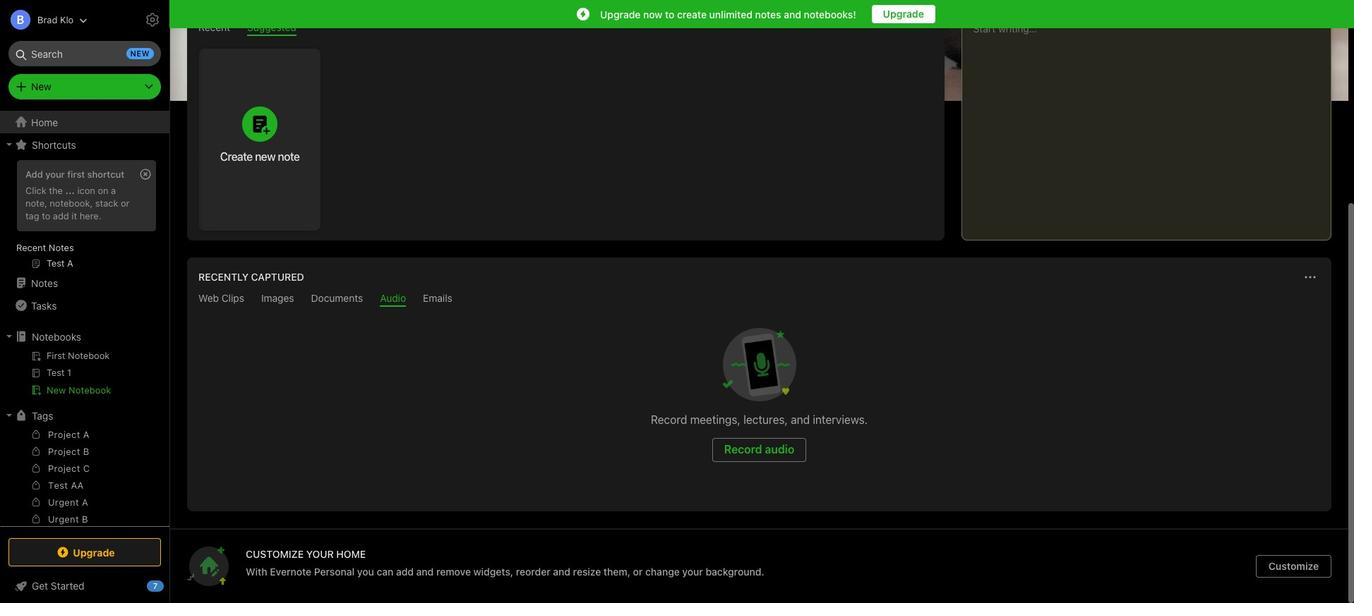 Task type: describe. For each thing, give the bounding box(es) containing it.
tab list for suggested tab panel
[[190, 21, 942, 36]]

afternoon,
[[224, 42, 288, 59]]

customize
[[246, 549, 304, 561]]

Help and Learning task checklist field
[[0, 576, 169, 598]]

0 vertical spatial notes
[[49, 242, 74, 254]]

upgrade now to create unlimited notes and notebooks!
[[600, 8, 856, 20]]

here.
[[80, 210, 101, 222]]

it
[[72, 210, 77, 222]]

test
[[48, 480, 68, 491]]

note
[[278, 150, 300, 163]]

more actions image
[[1302, 269, 1319, 286]]

good afternoon, brad!
[[187, 42, 324, 59]]

or inside customize your home with evernote personal you can add and remove widgets, reorder and resize them, or change your background.
[[633, 566, 643, 578]]

expand tags image
[[4, 410, 15, 422]]

upgrade inside popup button
[[73, 547, 115, 559]]

resize
[[573, 566, 601, 578]]

create new note button
[[199, 49, 321, 231]]

record audio button
[[712, 439, 807, 463]]

urgent a
[[48, 497, 88, 508]]

suggested tab
[[247, 21, 296, 36]]

with
[[246, 566, 267, 578]]

or inside icon on a note, notebook, stack or tag to add it here.
[[121, 198, 130, 209]]

record meetings, lectures, and interviews.
[[651, 414, 868, 427]]

icon on a note, notebook, stack or tag to add it here.
[[25, 185, 130, 222]]

suggested
[[247, 21, 296, 33]]

new inside new search box
[[130, 49, 150, 58]]

a
[[111, 185, 116, 196]]

audio
[[380, 292, 406, 304]]

urgent for urgent b
[[48, 514, 79, 525]]

create
[[220, 150, 253, 163]]

recent notes
[[16, 242, 74, 254]]

project c
[[48, 463, 90, 474]]

on
[[98, 185, 108, 196]]

record for record audio
[[724, 444, 762, 456]]

project b link
[[0, 444, 163, 461]]

audio tab panel
[[187, 307, 1332, 512]]

create new note
[[220, 150, 300, 163]]

home link
[[0, 111, 169, 133]]

shortcut
[[87, 169, 124, 180]]

group for shortcuts
[[0, 156, 163, 278]]

1 vertical spatial customize button
[[1256, 556, 1332, 578]]

notebooks!
[[804, 8, 856, 20]]

your
[[306, 549, 334, 561]]

upgrade for upgrade button
[[883, 8, 924, 20]]

c
[[83, 463, 90, 474]]

click to collapse image
[[164, 578, 175, 595]]

create
[[677, 8, 707, 20]]

new inside create new note "button"
[[255, 150, 275, 163]]

new for new
[[31, 81, 51, 93]]

notes
[[755, 8, 782, 20]]

new notebook button
[[0, 382, 163, 399]]

personal
[[314, 566, 355, 578]]

a for project a
[[83, 429, 90, 441]]

add
[[25, 169, 43, 180]]

recently captured button
[[196, 269, 304, 286]]

tags button
[[0, 405, 163, 427]]

recent for recent
[[198, 21, 230, 33]]

brad
[[37, 14, 57, 25]]

project a
[[48, 429, 90, 441]]

b for urgent b
[[82, 514, 88, 525]]

remove
[[436, 566, 471, 578]]

unlimited
[[710, 8, 753, 20]]

home
[[336, 549, 366, 561]]

tags
[[32, 410, 53, 422]]

click
[[25, 185, 46, 196]]

upgrade button
[[8, 539, 161, 567]]

notebook
[[69, 385, 111, 396]]

klo
[[60, 14, 74, 25]]

get started
[[32, 581, 84, 593]]

urgent a link
[[0, 495, 163, 512]]

brad klo
[[37, 14, 74, 25]]

project b
[[48, 446, 89, 457]]

tree containing home
[[0, 111, 169, 604]]

recently captured
[[198, 271, 304, 283]]

shortcuts button
[[0, 133, 163, 156]]

project for project b
[[48, 446, 80, 457]]

images tab
[[261, 292, 294, 307]]

project c link
[[0, 461, 163, 478]]

7
[[153, 582, 158, 591]]

new button
[[8, 74, 161, 100]]

lectures,
[[744, 414, 788, 427]]

captured
[[251, 271, 304, 283]]

click the ...
[[25, 185, 75, 196]]

notebooks link
[[0, 326, 163, 348]]

project for project c
[[48, 463, 80, 474]]

change
[[646, 566, 680, 578]]

notebook,
[[50, 198, 93, 209]]

now
[[643, 8, 663, 20]]

home
[[31, 116, 58, 128]]

project a link
[[0, 427, 163, 444]]

new notebook group
[[0, 348, 163, 405]]



Task type: vqa. For each thing, say whether or not it's contained in the screenshot.
the Project inside Project A link
yes



Task type: locate. For each thing, give the bounding box(es) containing it.
can
[[377, 566, 394, 578]]

tasks
[[31, 300, 57, 312]]

1 horizontal spatial your
[[683, 566, 703, 578]]

0 horizontal spatial or
[[121, 198, 130, 209]]

add inside customize your home with evernote personal you can add and remove widgets, reorder and resize them, or change your background.
[[396, 566, 414, 578]]

0 horizontal spatial to
[[42, 210, 50, 222]]

images
[[261, 292, 294, 304]]

notes
[[49, 242, 74, 254], [31, 277, 58, 289]]

tasks button
[[0, 294, 163, 317]]

audio tab
[[380, 292, 406, 307]]

and right notes at the right
[[784, 8, 801, 20]]

upgrade for upgrade now to create unlimited notes and notebooks!
[[600, 8, 641, 20]]

1 vertical spatial record
[[724, 444, 762, 456]]

1 horizontal spatial upgrade
[[600, 8, 641, 20]]

add your first shortcut
[[25, 169, 124, 180]]

expand notebooks image
[[4, 331, 15, 343]]

good
[[187, 42, 221, 59]]

1 vertical spatial group
[[0, 427, 163, 569]]

notes down it
[[49, 242, 74, 254]]

tab list containing recent
[[190, 21, 942, 36]]

1 horizontal spatial recent
[[198, 21, 230, 33]]

add left it
[[53, 210, 69, 222]]

project up test aa
[[48, 463, 80, 474]]

2 vertical spatial project
[[48, 463, 80, 474]]

customize for customize button to the bottom
[[1269, 561, 1319, 573]]

customize your home with evernote personal you can add and remove widgets, reorder and resize them, or change your background.
[[246, 549, 765, 578]]

new down settings image
[[130, 49, 150, 58]]

upgrade inside button
[[883, 8, 924, 20]]

record inside button
[[724, 444, 762, 456]]

1 project from the top
[[48, 429, 80, 441]]

0 vertical spatial group
[[0, 156, 163, 278]]

emails
[[423, 292, 453, 304]]

1 vertical spatial your
[[683, 566, 703, 578]]

group containing project a
[[0, 427, 163, 569]]

web clips tab
[[198, 292, 244, 307]]

notebooks
[[32, 331, 81, 343]]

1 vertical spatial tab list
[[190, 292, 1329, 307]]

1 horizontal spatial record
[[724, 444, 762, 456]]

...
[[65, 185, 75, 196]]

a for urgent a
[[82, 497, 88, 508]]

0 vertical spatial recent
[[198, 21, 230, 33]]

to right now
[[665, 8, 675, 20]]

project down project a
[[48, 446, 80, 457]]

1 horizontal spatial new
[[255, 150, 275, 163]]

urgent for urgent a
[[48, 497, 79, 508]]

b down the urgent a link
[[82, 514, 88, 525]]

stack
[[95, 198, 118, 209]]

Start writing… text field
[[974, 23, 1331, 229]]

0 horizontal spatial new
[[130, 49, 150, 58]]

your inside customize your home with evernote personal you can add and remove widgets, reorder and resize them, or change your background.
[[683, 566, 703, 578]]

More actions field
[[1301, 268, 1321, 287]]

1 urgent from the top
[[48, 497, 79, 508]]

0 vertical spatial urgent
[[48, 497, 79, 508]]

audio
[[765, 444, 795, 456]]

urgent b
[[48, 514, 88, 525]]

suggested tab panel
[[187, 36, 945, 241]]

project for project a
[[48, 429, 80, 441]]

0 vertical spatial customize button
[[1255, 40, 1332, 62]]

tab list
[[190, 21, 942, 36], [190, 292, 1329, 307]]

and inside audio tab panel
[[791, 414, 810, 427]]

notes inside notes link
[[31, 277, 58, 289]]

upgrade button
[[872, 5, 936, 23]]

record for record meetings, lectures, and interviews.
[[651, 414, 687, 427]]

recent for recent notes
[[16, 242, 46, 254]]

add right can
[[396, 566, 414, 578]]

add
[[53, 210, 69, 222], [396, 566, 414, 578]]

you
[[357, 566, 374, 578]]

a
[[83, 429, 90, 441], [82, 497, 88, 508]]

shortcuts
[[32, 139, 76, 151]]

meetings,
[[690, 414, 741, 427]]

and left remove
[[416, 566, 434, 578]]

and
[[784, 8, 801, 20], [791, 414, 810, 427], [416, 566, 434, 578], [553, 566, 571, 578]]

0 horizontal spatial recent
[[16, 242, 46, 254]]

1 vertical spatial to
[[42, 210, 50, 222]]

new inside popup button
[[31, 81, 51, 93]]

and right lectures,
[[791, 414, 810, 427]]

1 tab list from the top
[[190, 21, 942, 36]]

your right change
[[683, 566, 703, 578]]

1 group from the top
[[0, 156, 163, 278]]

2 horizontal spatial upgrade
[[883, 8, 924, 20]]

your up the
[[45, 169, 65, 180]]

aa
[[71, 480, 84, 491]]

or right stack
[[121, 198, 130, 209]]

reorder
[[516, 566, 551, 578]]

1 horizontal spatial add
[[396, 566, 414, 578]]

0 vertical spatial your
[[45, 169, 65, 180]]

add inside icon on a note, notebook, stack or tag to add it here.
[[53, 210, 69, 222]]

new
[[130, 49, 150, 58], [255, 150, 275, 163]]

0 vertical spatial customize
[[1280, 44, 1326, 56]]

urgent
[[48, 497, 79, 508], [48, 514, 79, 525]]

2 project from the top
[[48, 446, 80, 457]]

1 vertical spatial notes
[[31, 277, 58, 289]]

1 vertical spatial customize
[[1269, 561, 1319, 573]]

widgets,
[[474, 566, 514, 578]]

1 horizontal spatial to
[[665, 8, 675, 20]]

the
[[49, 185, 63, 196]]

0 vertical spatial new
[[130, 49, 150, 58]]

tree
[[0, 111, 169, 604]]

clips
[[222, 292, 244, 304]]

recent inside group
[[16, 242, 46, 254]]

to
[[665, 8, 675, 20], [42, 210, 50, 222]]

new search field
[[18, 41, 154, 66]]

web clips
[[198, 292, 244, 304]]

1 vertical spatial new
[[47, 385, 66, 396]]

settings image
[[144, 11, 161, 28]]

icon
[[77, 185, 95, 196]]

new inside button
[[47, 385, 66, 396]]

1 vertical spatial a
[[82, 497, 88, 508]]

and left resize
[[553, 566, 571, 578]]

your
[[45, 169, 65, 180], [683, 566, 703, 578]]

0 vertical spatial or
[[121, 198, 130, 209]]

group
[[0, 156, 163, 278], [0, 427, 163, 569]]

1 vertical spatial or
[[633, 566, 643, 578]]

customize
[[1280, 44, 1326, 56], [1269, 561, 1319, 573]]

1 vertical spatial new
[[255, 150, 275, 163]]

1 vertical spatial b
[[82, 514, 88, 525]]

web
[[198, 292, 219, 304]]

notes up tasks
[[31, 277, 58, 289]]

2 tab list from the top
[[190, 292, 1329, 307]]

recent inside tab list
[[198, 21, 230, 33]]

0 vertical spatial to
[[665, 8, 675, 20]]

test aa
[[48, 480, 84, 491]]

0 vertical spatial b
[[83, 446, 89, 457]]

project up project b
[[48, 429, 80, 441]]

group for tags
[[0, 427, 163, 569]]

new for new notebook
[[47, 385, 66, 396]]

emails tab
[[423, 292, 453, 307]]

urgent down urgent a
[[48, 514, 79, 525]]

urgent down test aa
[[48, 497, 79, 508]]

documents
[[311, 292, 363, 304]]

0 vertical spatial new
[[31, 81, 51, 93]]

recent tab
[[198, 21, 230, 36]]

tag
[[25, 210, 39, 222]]

your inside group
[[45, 169, 65, 180]]

record audio
[[724, 444, 795, 456]]

0 vertical spatial record
[[651, 414, 687, 427]]

customize for topmost customize button
[[1280, 44, 1326, 56]]

0 vertical spatial a
[[83, 429, 90, 441]]

Search text field
[[18, 41, 151, 66]]

a down test aa link
[[82, 497, 88, 508]]

b for project b
[[83, 446, 89, 457]]

customize button
[[1255, 40, 1332, 62], [1256, 556, 1332, 578]]

recent up good
[[198, 21, 230, 33]]

1 vertical spatial add
[[396, 566, 414, 578]]

Account field
[[0, 6, 88, 34]]

new up home
[[31, 81, 51, 93]]

1 vertical spatial recent
[[16, 242, 46, 254]]

0 horizontal spatial your
[[45, 169, 65, 180]]

to right tag
[[42, 210, 50, 222]]

first
[[67, 169, 85, 180]]

1 horizontal spatial or
[[633, 566, 643, 578]]

1 vertical spatial project
[[48, 446, 80, 457]]

b
[[83, 446, 89, 457], [82, 514, 88, 525]]

group containing add your first shortcut
[[0, 156, 163, 278]]

new notebook
[[47, 385, 111, 396]]

evernote
[[270, 566, 312, 578]]

test aa link
[[0, 478, 163, 495]]

0 vertical spatial tab list
[[190, 21, 942, 36]]

2 group from the top
[[0, 427, 163, 569]]

notes link
[[0, 272, 163, 294]]

or
[[121, 198, 130, 209], [633, 566, 643, 578]]

record down record meetings, lectures, and interviews.
[[724, 444, 762, 456]]

1 vertical spatial urgent
[[48, 514, 79, 525]]

tab list for audio tab panel on the bottom of the page
[[190, 292, 1329, 307]]

to inside icon on a note, notebook, stack or tag to add it here.
[[42, 210, 50, 222]]

0 horizontal spatial add
[[53, 210, 69, 222]]

0 horizontal spatial upgrade
[[73, 547, 115, 559]]

project
[[48, 429, 80, 441], [48, 446, 80, 457], [48, 463, 80, 474]]

or right them,
[[633, 566, 643, 578]]

3 project from the top
[[48, 463, 80, 474]]

new left note
[[255, 150, 275, 163]]

interviews.
[[813, 414, 868, 427]]

documents tab
[[311, 292, 363, 307]]

urgent b link
[[0, 512, 163, 529]]

recent down tag
[[16, 242, 46, 254]]

tab list containing web clips
[[190, 292, 1329, 307]]

recently
[[198, 271, 249, 283]]

started
[[51, 581, 84, 593]]

record
[[651, 414, 687, 427], [724, 444, 762, 456]]

0 vertical spatial add
[[53, 210, 69, 222]]

0 vertical spatial project
[[48, 429, 80, 441]]

background.
[[706, 566, 765, 578]]

0 horizontal spatial record
[[651, 414, 687, 427]]

new up tags
[[47, 385, 66, 396]]

b down project a link
[[83, 446, 89, 457]]

a up project b link
[[83, 429, 90, 441]]

record left meetings,
[[651, 414, 687, 427]]

2 urgent from the top
[[48, 514, 79, 525]]

them,
[[604, 566, 631, 578]]



